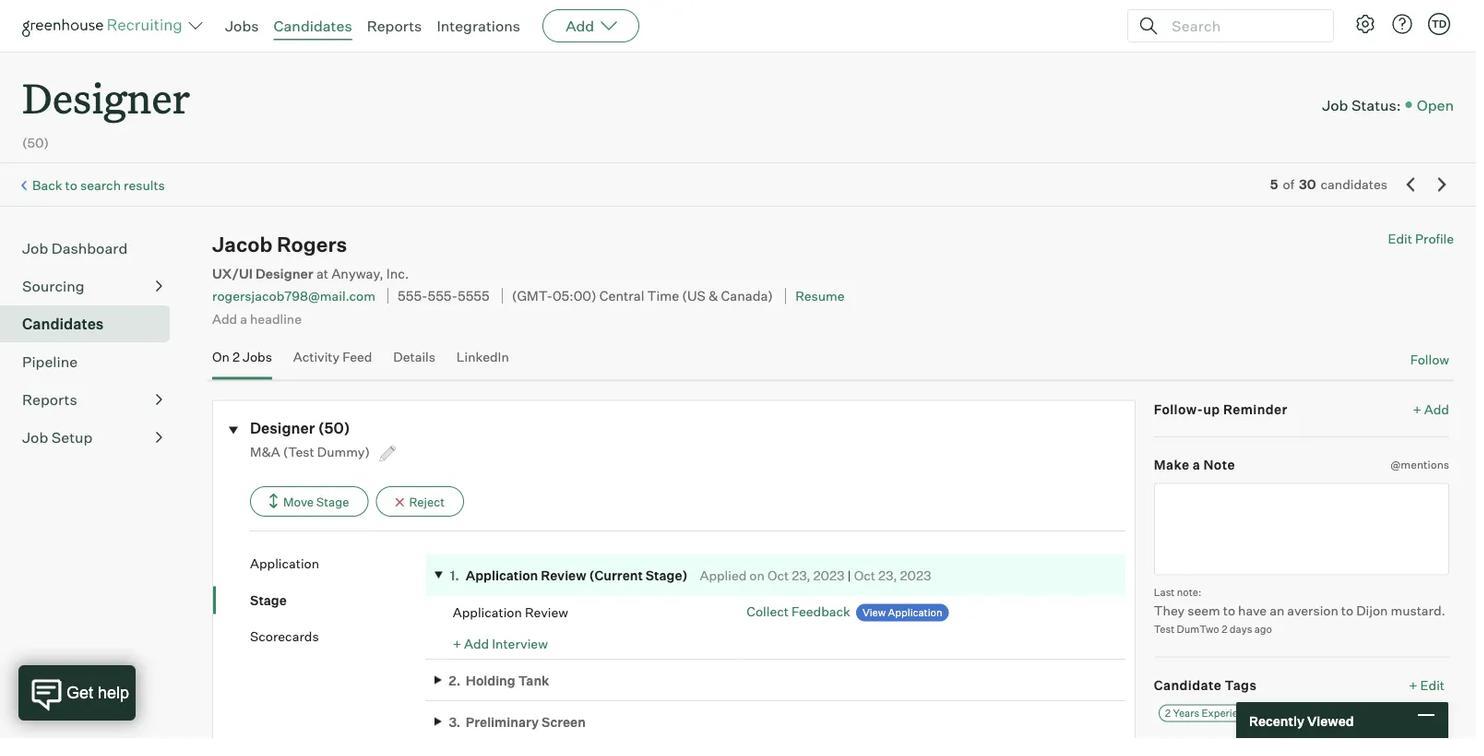 Task type: describe. For each thing, give the bounding box(es) containing it.
up
[[1204, 401, 1221, 417]]

job dashboard
[[22, 239, 128, 258]]

move stage
[[283, 494, 349, 509]]

tags
[[1225, 677, 1257, 693]]

0 vertical spatial candidates
[[274, 17, 352, 35]]

1 2023 from the left
[[814, 568, 845, 584]]

application review
[[453, 604, 569, 620]]

activity
[[293, 349, 340, 365]]

resume link
[[796, 288, 845, 304]]

&
[[709, 288, 719, 304]]

candidates
[[1321, 176, 1388, 193]]

+ edit
[[1410, 677, 1445, 693]]

mustard.
[[1391, 602, 1446, 619]]

results
[[124, 177, 165, 193]]

1 555- from the left
[[398, 288, 428, 304]]

they
[[1154, 602, 1185, 619]]

(gmt-
[[512, 288, 553, 304]]

tank
[[518, 672, 550, 688]]

greenhouse recruiting image
[[22, 15, 188, 37]]

open
[[1418, 95, 1455, 114]]

on
[[212, 349, 230, 365]]

1 horizontal spatial (50)
[[318, 419, 350, 438]]

on 2 jobs link
[[212, 349, 272, 376]]

follow link
[[1411, 351, 1450, 369]]

a for add
[[240, 310, 247, 327]]

recently
[[1250, 713, 1305, 729]]

+ add interview link
[[453, 636, 548, 652]]

Search text field
[[1168, 12, 1317, 39]]

recently viewed
[[1250, 713, 1355, 729]]

experience
[[1202, 707, 1256, 720]]

designer (50)
[[250, 419, 350, 438]]

application up "application review"
[[466, 568, 538, 584]]

at
[[317, 265, 329, 282]]

pipeline
[[22, 353, 78, 371]]

have
[[1239, 602, 1267, 619]]

application right "view" at the right bottom of the page
[[888, 607, 943, 619]]

05:00)
[[553, 288, 597, 304]]

a for make
[[1193, 457, 1201, 473]]

configure image
[[1355, 13, 1377, 35]]

1. application review (current stage)
[[450, 568, 688, 584]]

scorecards link
[[250, 628, 425, 646]]

designer inside jacob rogers ux/ui designer at anyway, inc.
[[256, 265, 314, 282]]

0 horizontal spatial candidates link
[[22, 313, 162, 335]]

applied
[[700, 568, 747, 584]]

1 23, from the left
[[792, 568, 811, 584]]

+ for + add
[[1414, 401, 1422, 417]]

0 horizontal spatial to
[[65, 177, 77, 193]]

job for job dashboard
[[22, 239, 48, 258]]

stage link
[[250, 591, 425, 609]]

stage)
[[646, 568, 688, 584]]

stage inside button
[[316, 494, 349, 509]]

555-555-5555
[[398, 288, 490, 304]]

job for job setup
[[22, 428, 48, 447]]

0 horizontal spatial candidates
[[22, 315, 104, 333]]

central
[[600, 288, 645, 304]]

designer for designer (50)
[[250, 419, 315, 438]]

reminder
[[1224, 401, 1288, 417]]

+ edit link
[[1405, 673, 1450, 698]]

2 23, from the left
[[879, 568, 898, 584]]

(gmt-05:00) central time (us & canada)
[[512, 288, 773, 304]]

+ add
[[1414, 401, 1450, 417]]

5
[[1271, 176, 1279, 193]]

0 horizontal spatial (50)
[[22, 135, 49, 151]]

integrations link
[[437, 17, 521, 35]]

back to search results
[[32, 177, 165, 193]]

rogersjacob798@mail.com
[[212, 288, 376, 304]]

collect feedback link
[[747, 604, 851, 620]]

note:
[[1178, 586, 1202, 599]]

3. preliminary screen
[[449, 714, 586, 730]]

last note: they seem to have an aversion to dijon mustard. test dumtwo               2 days               ago
[[1154, 586, 1446, 636]]

0 vertical spatial reports
[[367, 17, 422, 35]]

0 vertical spatial review
[[541, 568, 587, 584]]

0 vertical spatial jobs
[[225, 17, 259, 35]]

+ for + edit
[[1410, 677, 1418, 693]]

linkedin
[[457, 349, 509, 365]]

@mentions link
[[1391, 456, 1450, 474]]

test
[[1154, 623, 1175, 636]]

rogers
[[277, 232, 347, 257]]

interview
[[492, 636, 548, 652]]

job status:
[[1323, 95, 1402, 114]]

1 horizontal spatial edit
[[1421, 677, 1445, 693]]

jobs link
[[225, 17, 259, 35]]

1 oct from the left
[[768, 568, 789, 584]]

m&a
[[250, 444, 280, 460]]

pipeline link
[[22, 351, 162, 373]]

dummy)
[[317, 444, 370, 460]]

last
[[1154, 586, 1175, 599]]

of
[[1283, 176, 1295, 193]]

on 2 jobs
[[212, 349, 272, 365]]

search
[[80, 177, 121, 193]]

5 of 30 candidates
[[1271, 176, 1388, 193]]

1 vertical spatial jobs
[[243, 349, 272, 365]]

scorecards
[[250, 629, 319, 645]]

headline
[[250, 310, 302, 327]]

jacob
[[212, 232, 273, 257]]

2 horizontal spatial to
[[1342, 602, 1354, 619]]

application link
[[250, 555, 425, 573]]

1 vertical spatial review
[[525, 604, 569, 620]]

td
[[1432, 18, 1447, 30]]

td button
[[1425, 9, 1455, 39]]

feed
[[343, 349, 372, 365]]

back
[[32, 177, 62, 193]]

seem
[[1188, 602, 1221, 619]]

designer link
[[22, 52, 190, 128]]

note
[[1204, 457, 1236, 473]]

feedback
[[792, 604, 851, 620]]

applied on  oct 23, 2023 | oct 23, 2023
[[700, 568, 932, 584]]



Task type: locate. For each thing, give the bounding box(es) containing it.
setup
[[51, 428, 93, 447]]

0 horizontal spatial 2
[[233, 349, 240, 365]]

application up "+ add interview" link
[[453, 604, 522, 620]]

reports link down pipeline link
[[22, 389, 162, 411]]

details
[[393, 349, 436, 365]]

0 horizontal spatial stage
[[250, 592, 287, 608]]

add button
[[543, 9, 640, 42]]

1 horizontal spatial a
[[1193, 457, 1201, 473]]

activity feed
[[293, 349, 372, 365]]

1 vertical spatial 2
[[1222, 623, 1228, 636]]

make a note
[[1154, 457, 1236, 473]]

anyway,
[[332, 265, 384, 282]]

job dashboard link
[[22, 237, 162, 260]]

follow
[[1411, 352, 1450, 368]]

candidates
[[274, 17, 352, 35], [22, 315, 104, 333]]

2 inside last note: they seem to have an aversion to dijon mustard. test dumtwo               2 days               ago
[[1222, 623, 1228, 636]]

None text field
[[1154, 483, 1450, 576]]

edit profile link
[[1389, 231, 1455, 247]]

0 horizontal spatial oct
[[768, 568, 789, 584]]

years
[[1174, 707, 1200, 720]]

1 vertical spatial reports link
[[22, 389, 162, 411]]

555- up details
[[428, 288, 458, 304]]

job left setup
[[22, 428, 48, 447]]

stage right move
[[316, 494, 349, 509]]

aversion
[[1288, 602, 1339, 619]]

view
[[863, 607, 886, 619]]

ago
[[1255, 623, 1273, 636]]

0 vertical spatial stage
[[316, 494, 349, 509]]

application
[[250, 556, 319, 572], [466, 568, 538, 584], [453, 604, 522, 620], [888, 607, 943, 619]]

2 vertical spatial job
[[22, 428, 48, 447]]

move stage button
[[250, 487, 369, 517]]

23, right |
[[879, 568, 898, 584]]

edit profile
[[1389, 231, 1455, 247]]

dijon
[[1357, 602, 1389, 619]]

+ add link
[[1414, 400, 1450, 418]]

555-
[[398, 288, 428, 304], [428, 288, 458, 304]]

1 vertical spatial candidates link
[[22, 313, 162, 335]]

1 horizontal spatial 23,
[[879, 568, 898, 584]]

1 vertical spatial a
[[1193, 457, 1201, 473]]

0 horizontal spatial edit
[[1389, 231, 1413, 247]]

0 horizontal spatial 23,
[[792, 568, 811, 584]]

job left status:
[[1323, 95, 1349, 114]]

reports inside reports link
[[22, 391, 77, 409]]

0 vertical spatial designer
[[22, 70, 190, 125]]

1 vertical spatial +
[[453, 636, 462, 652]]

2 vertical spatial 2
[[1166, 707, 1171, 720]]

follow-up reminder
[[1154, 401, 1288, 417]]

edit down mustard.
[[1421, 677, 1445, 693]]

+ up 2.
[[453, 636, 462, 652]]

reject
[[409, 494, 445, 509]]

candidates right jobs link
[[274, 17, 352, 35]]

1 vertical spatial designer
[[256, 265, 314, 282]]

2023 up the view application
[[900, 568, 932, 584]]

job setup link
[[22, 427, 162, 449]]

+ inside '+ add' link
[[1414, 401, 1422, 417]]

0 vertical spatial +
[[1414, 401, 1422, 417]]

reports link
[[367, 17, 422, 35], [22, 389, 162, 411]]

oct right on
[[768, 568, 789, 584]]

designer up the (test at left bottom
[[250, 419, 315, 438]]

2 oct from the left
[[855, 568, 876, 584]]

candidate tags
[[1154, 677, 1257, 693]]

1 horizontal spatial oct
[[855, 568, 876, 584]]

review
[[541, 568, 587, 584], [525, 604, 569, 620]]

0 vertical spatial 2
[[233, 349, 240, 365]]

2 right on
[[233, 349, 240, 365]]

candidates link up pipeline link
[[22, 313, 162, 335]]

reports down pipeline
[[22, 391, 77, 409]]

1 horizontal spatial reports link
[[367, 17, 422, 35]]

(us
[[682, 288, 706, 304]]

to left dijon
[[1342, 602, 1354, 619]]

2 left days
[[1222, 623, 1228, 636]]

2023
[[814, 568, 845, 584], [900, 568, 932, 584]]

(50)
[[22, 135, 49, 151], [318, 419, 350, 438]]

1 vertical spatial edit
[[1421, 677, 1445, 693]]

0 vertical spatial edit
[[1389, 231, 1413, 247]]

2 inside 2 years experience link
[[1166, 707, 1171, 720]]

2
[[233, 349, 240, 365], [1222, 623, 1228, 636], [1166, 707, 1171, 720]]

reports
[[367, 17, 422, 35], [22, 391, 77, 409]]

1 horizontal spatial reports
[[367, 17, 422, 35]]

1 horizontal spatial to
[[1224, 602, 1236, 619]]

0 vertical spatial a
[[240, 310, 247, 327]]

job up sourcing
[[22, 239, 48, 258]]

1 horizontal spatial 2023
[[900, 568, 932, 584]]

2 inside on 2 jobs link
[[233, 349, 240, 365]]

ux/ui
[[212, 265, 253, 282]]

designer for designer
[[22, 70, 190, 125]]

oct right |
[[855, 568, 876, 584]]

designer down greenhouse recruiting image
[[22, 70, 190, 125]]

reports link left integrations
[[367, 17, 422, 35]]

job
[[1323, 95, 1349, 114], [22, 239, 48, 258], [22, 428, 48, 447]]

a left note
[[1193, 457, 1201, 473]]

view application link
[[856, 604, 949, 622]]

2 years experience
[[1166, 707, 1256, 720]]

1 horizontal spatial stage
[[316, 494, 349, 509]]

2023 left |
[[814, 568, 845, 584]]

(50) up back
[[22, 135, 49, 151]]

dashboard
[[51, 239, 128, 258]]

1 vertical spatial reports
[[22, 391, 77, 409]]

2 555- from the left
[[428, 288, 458, 304]]

a
[[240, 310, 247, 327], [1193, 457, 1201, 473]]

activity feed link
[[293, 349, 372, 376]]

2 horizontal spatial 2
[[1222, 623, 1228, 636]]

edit left profile
[[1389, 231, 1413, 247]]

collect feedback
[[747, 604, 851, 620]]

stage up scorecards
[[250, 592, 287, 608]]

job for job status:
[[1323, 95, 1349, 114]]

5555
[[458, 288, 490, 304]]

1 vertical spatial (50)
[[318, 419, 350, 438]]

0 vertical spatial candidates link
[[274, 17, 352, 35]]

+ add interview
[[453, 636, 548, 652]]

application down move
[[250, 556, 319, 572]]

1 horizontal spatial candidates link
[[274, 17, 352, 35]]

0 horizontal spatial reports
[[22, 391, 77, 409]]

+ down follow
[[1414, 401, 1422, 417]]

stage inside "link"
[[250, 592, 287, 608]]

status:
[[1352, 95, 1402, 114]]

profile
[[1416, 231, 1455, 247]]

to up days
[[1224, 602, 1236, 619]]

+
[[1414, 401, 1422, 417], [453, 636, 462, 652], [1410, 677, 1418, 693]]

1 vertical spatial stage
[[250, 592, 287, 608]]

candidates down sourcing
[[22, 315, 104, 333]]

viewed
[[1308, 713, 1355, 729]]

holding
[[466, 672, 516, 688]]

add inside popup button
[[566, 17, 595, 35]]

(current
[[589, 568, 643, 584]]

edit
[[1389, 231, 1413, 247], [1421, 677, 1445, 693]]

1 horizontal spatial 2
[[1166, 707, 1171, 720]]

back to search results link
[[32, 177, 165, 193]]

review left (current
[[541, 568, 587, 584]]

screen
[[542, 714, 586, 730]]

designer up rogersjacob798@mail.com
[[256, 265, 314, 282]]

23, up "collect feedback"
[[792, 568, 811, 584]]

collect
[[747, 604, 789, 620]]

days
[[1230, 623, 1253, 636]]

candidates link
[[274, 17, 352, 35], [22, 313, 162, 335]]

add
[[566, 17, 595, 35], [212, 310, 237, 327], [1425, 401, 1450, 417], [464, 636, 489, 652]]

to
[[65, 177, 77, 193], [1224, 602, 1236, 619], [1342, 602, 1354, 619]]

td button
[[1429, 13, 1451, 35]]

inc.
[[387, 265, 409, 282]]

0 vertical spatial job
[[1323, 95, 1349, 114]]

30
[[1300, 176, 1317, 193]]

1 vertical spatial job
[[22, 239, 48, 258]]

2 2023 from the left
[[900, 568, 932, 584]]

2 vertical spatial +
[[1410, 677, 1418, 693]]

1 vertical spatial candidates
[[22, 315, 104, 333]]

on
[[750, 568, 765, 584]]

to right back
[[65, 177, 77, 193]]

an
[[1270, 602, 1285, 619]]

0 horizontal spatial a
[[240, 310, 247, 327]]

0 vertical spatial reports link
[[367, 17, 422, 35]]

1 horizontal spatial candidates
[[274, 17, 352, 35]]

integrations
[[437, 17, 521, 35]]

reports left integrations
[[367, 17, 422, 35]]

sourcing link
[[22, 275, 162, 297]]

555- down inc.
[[398, 288, 428, 304]]

move
[[283, 494, 314, 509]]

sourcing
[[22, 277, 85, 296]]

+ inside + edit link
[[1410, 677, 1418, 693]]

+ down mustard.
[[1410, 677, 1418, 693]]

canada)
[[721, 288, 773, 304]]

2 vertical spatial designer
[[250, 419, 315, 438]]

jobs
[[225, 17, 259, 35], [243, 349, 272, 365]]

job setup
[[22, 428, 93, 447]]

review up interview at bottom
[[525, 604, 569, 620]]

view application
[[863, 607, 943, 619]]

0 horizontal spatial 2023
[[814, 568, 845, 584]]

candidates link right jobs link
[[274, 17, 352, 35]]

stage
[[316, 494, 349, 509], [250, 592, 287, 608]]

+ for + add interview
[[453, 636, 462, 652]]

a left headline
[[240, 310, 247, 327]]

(50) up the dummy)
[[318, 419, 350, 438]]

make
[[1154, 457, 1190, 473]]

0 horizontal spatial reports link
[[22, 389, 162, 411]]

rogersjacob798@mail.com link
[[212, 288, 376, 304]]

0 vertical spatial (50)
[[22, 135, 49, 151]]

candidate
[[1154, 677, 1222, 693]]

2 left years
[[1166, 707, 1171, 720]]



Task type: vqa. For each thing, say whether or not it's contained in the screenshot.
2nd toolbar from the left
no



